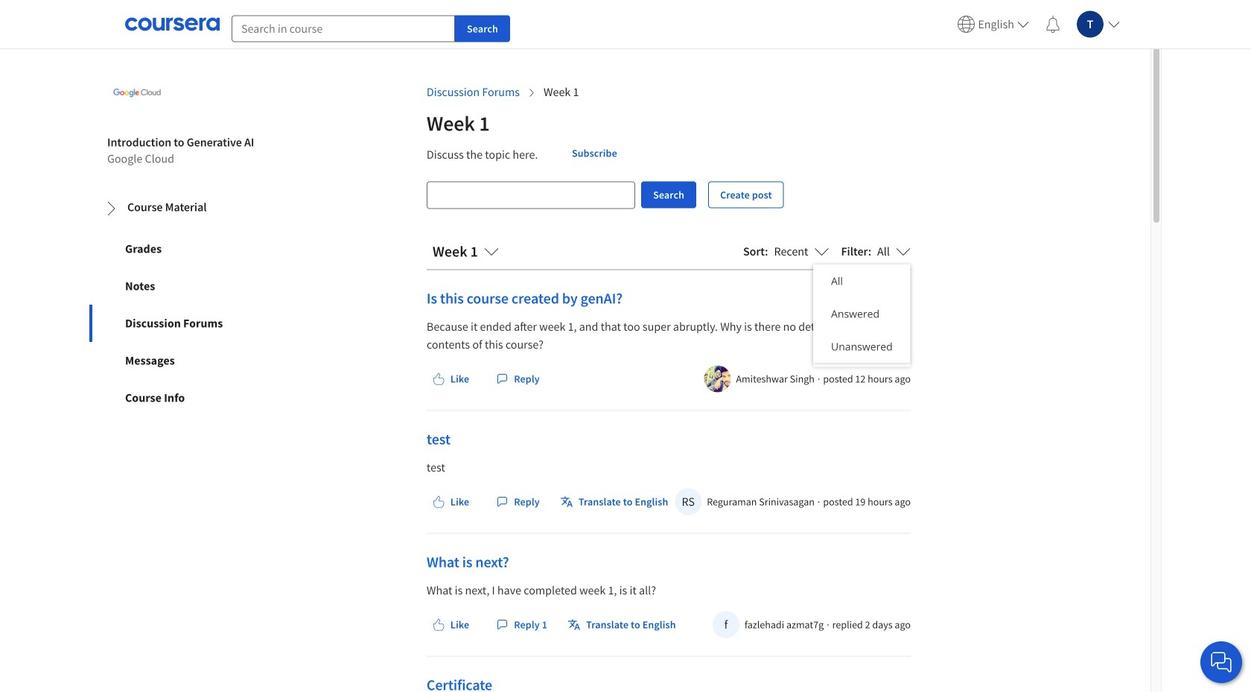 Task type: locate. For each thing, give the bounding box(es) containing it.
menu
[[814, 264, 911, 363]]

google cloud image
[[107, 63, 167, 123]]

filter: unanswered menu item
[[814, 330, 911, 363]]

help center image
[[1213, 653, 1231, 671]]

filter: all menu item
[[814, 264, 911, 297]]



Task type: describe. For each thing, give the bounding box(es) containing it.
amiteshwar singh avatar image
[[704, 365, 731, 392]]

filter: answered menu item
[[814, 297, 911, 330]]

coursera image
[[125, 12, 220, 36]]

Search in course text field
[[232, 15, 455, 42]]

Search Input field
[[428, 182, 635, 208]]



Task type: vqa. For each thing, say whether or not it's contained in the screenshot.
Alice element
no



